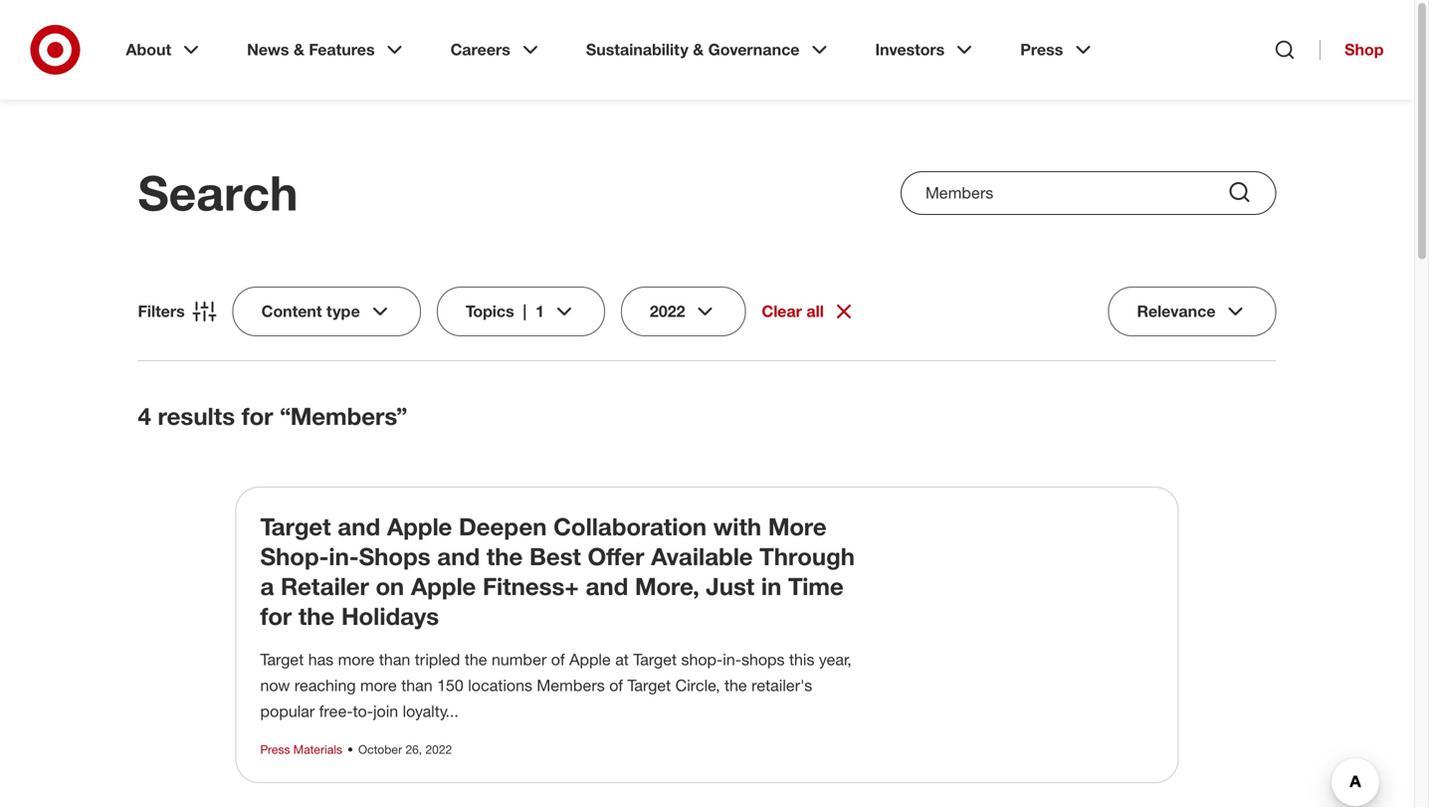 Task type: locate. For each thing, give the bounding box(es) containing it.
1 & from the left
[[294, 40, 304, 59]]

0 vertical spatial in-
[[329, 542, 359, 571]]

relevance
[[1137, 302, 1216, 321]]

investors link
[[861, 24, 991, 76]]

target right at
[[633, 650, 677, 669]]

0 horizontal spatial 2022
[[425, 742, 452, 757]]

in-
[[329, 542, 359, 571], [723, 650, 741, 669]]

1 horizontal spatial &
[[693, 40, 704, 59]]

150
[[437, 676, 464, 695]]

than left tripled
[[379, 650, 410, 669]]

circle,
[[675, 676, 720, 695]]

in- inside target has more than tripled the number of apple at target shop-in-shops this year, now reaching more than 150 locations members of target circle, the retailer's popular free-to-join loyalty...
[[723, 650, 741, 669]]

1 vertical spatial of
[[609, 676, 623, 695]]

topics  |  1 button
[[437, 287, 605, 336]]

on
[[376, 572, 404, 601]]

more right has
[[338, 650, 375, 669]]

in- left this
[[723, 650, 741, 669]]

Relevance field
[[1108, 287, 1277, 336]]

1 vertical spatial in-
[[723, 650, 741, 669]]

1 horizontal spatial in-
[[723, 650, 741, 669]]

0 vertical spatial and
[[338, 512, 380, 541]]

1 vertical spatial press
[[260, 742, 290, 757]]

2022 inside button
[[650, 302, 685, 321]]

than up 'loyalty...' at the bottom
[[401, 676, 433, 695]]

2022
[[650, 302, 685, 321], [425, 742, 452, 757]]

careers
[[450, 40, 510, 59]]

for right the results
[[242, 402, 273, 430]]

2 horizontal spatial and
[[586, 572, 628, 601]]

more,
[[635, 572, 699, 601]]

1 horizontal spatial press
[[1020, 40, 1063, 59]]

apple left at
[[569, 650, 611, 669]]

the up locations
[[465, 650, 487, 669]]

& for features
[[294, 40, 304, 59]]

of down at
[[609, 676, 623, 695]]

sustainability & governance
[[586, 40, 800, 59]]

results
[[158, 402, 235, 430]]

tripled
[[415, 650, 460, 669]]

content
[[261, 302, 322, 321]]

just
[[706, 572, 755, 601]]

features
[[309, 40, 375, 59]]

1 vertical spatial and
[[437, 542, 480, 571]]

the
[[487, 542, 523, 571], [298, 602, 335, 631], [465, 650, 487, 669], [725, 676, 747, 695]]

target has more than tripled the number of apple at target shop-in-shops this year, now reaching more than 150 locations members of target circle, the retailer's popular free-to-join loyalty...
[[260, 650, 852, 721]]

year,
[[819, 650, 852, 669]]

popular
[[260, 702, 315, 721]]

0 vertical spatial press
[[1020, 40, 1063, 59]]

and up "shops"
[[338, 512, 380, 541]]

0 vertical spatial 2022
[[650, 302, 685, 321]]

fitness+
[[483, 572, 579, 601]]

more
[[338, 650, 375, 669], [360, 676, 397, 695]]

about
[[126, 40, 171, 59]]

press for press
[[1020, 40, 1063, 59]]

and
[[338, 512, 380, 541], [437, 542, 480, 571], [586, 572, 628, 601]]

of up the members in the left of the page
[[551, 650, 565, 669]]

target
[[260, 512, 331, 541], [260, 650, 304, 669], [633, 650, 677, 669], [628, 676, 671, 695]]

apple
[[387, 512, 452, 541], [411, 572, 476, 601], [569, 650, 611, 669]]

for
[[242, 402, 273, 430], [260, 602, 292, 631]]

press materials link
[[260, 742, 342, 757]]

of
[[551, 650, 565, 669], [609, 676, 623, 695]]

& for governance
[[693, 40, 704, 59]]

1 vertical spatial for
[[260, 602, 292, 631]]

topics  |  1
[[466, 302, 544, 321]]

apple up "shops"
[[387, 512, 452, 541]]

Search search field
[[901, 171, 1277, 215]]

has
[[308, 650, 334, 669]]

2 & from the left
[[693, 40, 704, 59]]

press
[[1020, 40, 1063, 59], [260, 742, 290, 757]]

& inside 'news & features' link
[[294, 40, 304, 59]]

1 vertical spatial apple
[[411, 572, 476, 601]]

apple right on
[[411, 572, 476, 601]]

careers link
[[437, 24, 556, 76]]

target down at
[[628, 676, 671, 695]]

the down retailer
[[298, 602, 335, 631]]

0 horizontal spatial and
[[338, 512, 380, 541]]

in- up retailer
[[329, 542, 359, 571]]

than
[[379, 650, 410, 669], [401, 676, 433, 695]]

more
[[768, 512, 827, 541]]

best
[[529, 542, 581, 571]]

1 horizontal spatial 2022
[[650, 302, 685, 321]]

& inside sustainability & governance 'link'
[[693, 40, 704, 59]]

collaboration
[[554, 512, 707, 541]]

target and apple deepen collaboration with more shop-in-shops and the best offer available through a retailer on apple fitness+ and more, just in time for the holidays
[[260, 512, 855, 631]]

& right news
[[294, 40, 304, 59]]

deepen
[[459, 512, 547, 541]]

the down deepen
[[487, 542, 523, 571]]

& left governance
[[693, 40, 704, 59]]

target up now
[[260, 650, 304, 669]]

search
[[138, 164, 298, 222]]

through
[[760, 542, 855, 571]]

investors
[[875, 40, 945, 59]]

join
[[373, 702, 398, 721]]

sustainability & governance link
[[572, 24, 845, 76]]

all
[[807, 302, 824, 321]]

4 results for "members"
[[138, 402, 407, 430]]

0 vertical spatial of
[[551, 650, 565, 669]]

for down a
[[260, 602, 292, 631]]

in- inside target and apple deepen collaboration with more shop-in-shops and the best offer available through a retailer on apple fitness+ and more, just in time for the holidays
[[329, 542, 359, 571]]

2022 button
[[621, 287, 746, 336]]

and down offer
[[586, 572, 628, 601]]

press for press materials
[[260, 742, 290, 757]]

apple inside target has more than tripled the number of apple at target shop-in-shops this year, now reaching more than 150 locations members of target circle, the retailer's popular free-to-join loyalty...
[[569, 650, 611, 669]]

2 vertical spatial apple
[[569, 650, 611, 669]]

and down deepen
[[437, 542, 480, 571]]

&
[[294, 40, 304, 59], [693, 40, 704, 59]]

type
[[326, 302, 360, 321]]

sustainability
[[586, 40, 689, 59]]

time
[[788, 572, 844, 601]]

1 vertical spatial 2022
[[425, 742, 452, 757]]

press link
[[1006, 24, 1109, 76]]

0 horizontal spatial press
[[260, 742, 290, 757]]

0 vertical spatial apple
[[387, 512, 452, 541]]

retailer's
[[752, 676, 812, 695]]

more up join
[[360, 676, 397, 695]]

target and apple deepen collaboration with more shop-in-shops and the best offer available through a retailer on apple fitness+ and more, just in time for the holidays link
[[260, 512, 855, 631]]

0 horizontal spatial in-
[[329, 542, 359, 571]]

at
[[615, 650, 629, 669]]

target up shop-
[[260, 512, 331, 541]]

materials
[[293, 742, 342, 757]]

0 horizontal spatial &
[[294, 40, 304, 59]]

1 horizontal spatial of
[[609, 676, 623, 695]]

news & features link
[[233, 24, 421, 76]]



Task type: vqa. For each thing, say whether or not it's contained in the screenshot.
Pick up where you left off or check the status of your application.
no



Task type: describe. For each thing, give the bounding box(es) containing it.
4
[[138, 402, 151, 430]]

loyalty...
[[403, 702, 459, 721]]

2 vertical spatial and
[[586, 572, 628, 601]]

clear all button
[[762, 300, 856, 323]]

retailer
[[281, 572, 369, 601]]

press materials
[[260, 742, 342, 757]]

shop
[[1345, 40, 1384, 59]]

clear
[[762, 302, 802, 321]]

content type button
[[233, 287, 421, 336]]

to-
[[353, 702, 373, 721]]

locations
[[468, 676, 532, 695]]

shops
[[359, 542, 431, 571]]

filters
[[138, 302, 185, 321]]

1 horizontal spatial and
[[437, 542, 480, 571]]

news & features
[[247, 40, 375, 59]]

october
[[358, 742, 402, 757]]

shop-
[[681, 650, 723, 669]]

this
[[789, 650, 815, 669]]

content type
[[261, 302, 360, 321]]

0 vertical spatial than
[[379, 650, 410, 669]]

october 26, 2022
[[358, 742, 452, 757]]

for inside target and apple deepen collaboration with more shop-in-shops and the best offer available through a retailer on apple fitness+ and more, just in time for the holidays
[[260, 602, 292, 631]]

26,
[[406, 742, 422, 757]]

holidays
[[341, 602, 439, 631]]

1 vertical spatial more
[[360, 676, 397, 695]]

0 vertical spatial for
[[242, 402, 273, 430]]

members
[[537, 676, 605, 695]]

free-
[[319, 702, 353, 721]]

offer
[[588, 542, 644, 571]]

reaching
[[294, 676, 356, 695]]

a
[[260, 572, 274, 601]]

the down shops
[[725, 676, 747, 695]]

shop-
[[260, 542, 329, 571]]

clear all
[[762, 302, 824, 321]]

"members"
[[280, 402, 407, 430]]

0 horizontal spatial of
[[551, 650, 565, 669]]

0 vertical spatial more
[[338, 650, 375, 669]]

now
[[260, 676, 290, 695]]

shop link
[[1320, 40, 1384, 60]]

in
[[761, 572, 782, 601]]

available
[[651, 542, 753, 571]]

with
[[713, 512, 762, 541]]

target inside target and apple deepen collaboration with more shop-in-shops and the best offer available through a retailer on apple fitness+ and more, just in time for the holidays
[[260, 512, 331, 541]]

about link
[[112, 24, 217, 76]]

number
[[492, 650, 547, 669]]

1 vertical spatial than
[[401, 676, 433, 695]]

news
[[247, 40, 289, 59]]

governance
[[708, 40, 800, 59]]

shops
[[741, 650, 785, 669]]



